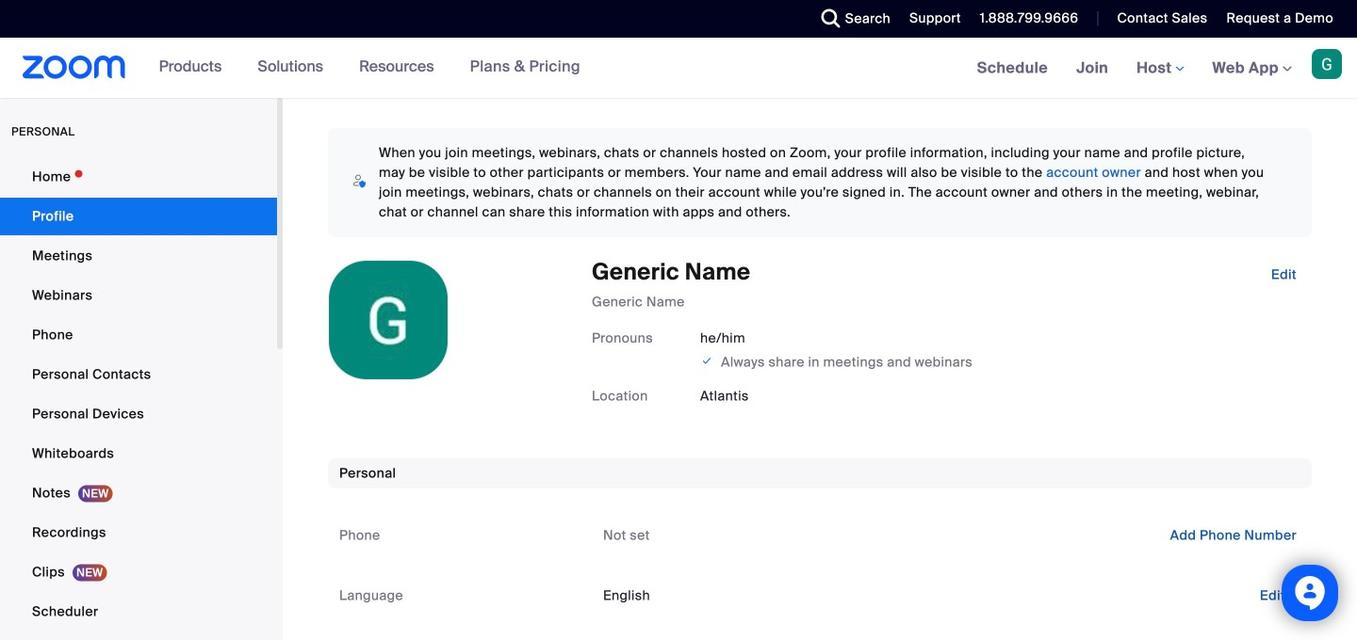 Task type: locate. For each thing, give the bounding box(es) containing it.
product information navigation
[[145, 38, 595, 98]]

edit user photo image
[[373, 312, 403, 329]]

zoom logo image
[[23, 56, 126, 79]]

meetings navigation
[[963, 38, 1357, 99]]

banner
[[0, 38, 1357, 99]]



Task type: vqa. For each thing, say whether or not it's contained in the screenshot.
product information navigation in the left of the page
yes



Task type: describe. For each thing, give the bounding box(es) containing it.
profile picture image
[[1312, 49, 1342, 79]]

checked image
[[700, 352, 714, 371]]

personal menu menu
[[0, 158, 277, 641]]

user photo image
[[329, 261, 448, 380]]



